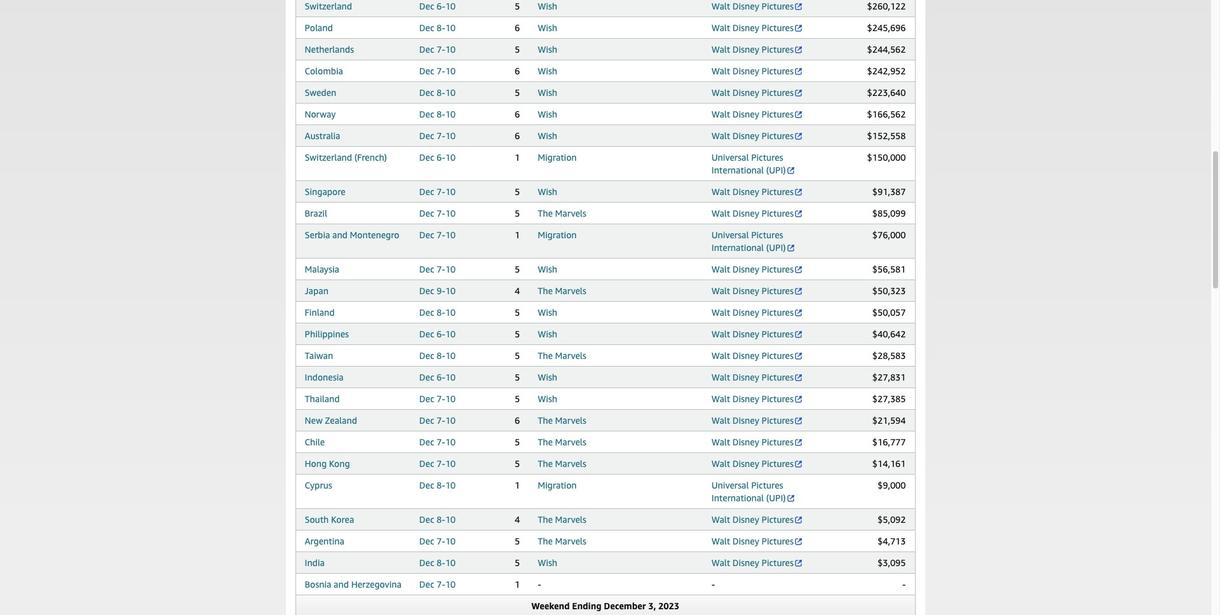 Task type: vqa. For each thing, say whether or not it's contained in the screenshot.
Gun:
no



Task type: locate. For each thing, give the bounding box(es) containing it.
2 vertical spatial international
[[712, 493, 764, 504]]

1 migration link from the top
[[538, 152, 577, 163]]

$85,099
[[873, 208, 906, 219]]

1 for bosnia and herzegovina
[[515, 579, 520, 590]]

pictures for $260,122
[[762, 1, 794, 11]]

1 vertical spatial (upi)
[[767, 242, 786, 253]]

colombia
[[305, 65, 343, 76]]

22 walt disney pictures from the top
[[712, 558, 794, 568]]

the marvels link for south korea
[[538, 514, 587, 525]]

5 for hong kong
[[515, 458, 520, 469]]

walt disney pictures link for $85,099
[[712, 208, 804, 219]]

$14,161
[[873, 458, 906, 469]]

13 5 from the top
[[515, 458, 520, 469]]

0 horizontal spatial -
[[538, 579, 542, 590]]

dec 7-10 for hong kong
[[420, 458, 456, 469]]

0 vertical spatial switzerland
[[305, 1, 352, 11]]

walt disney pictures link
[[712, 1, 804, 11], [712, 22, 804, 33], [712, 44, 804, 55], [712, 65, 804, 76], [712, 87, 804, 98], [712, 109, 804, 120], [712, 130, 804, 141], [712, 186, 804, 197], [712, 208, 804, 219], [712, 264, 804, 275], [712, 286, 804, 296], [712, 307, 804, 318], [712, 329, 804, 340], [712, 350, 804, 361], [712, 372, 804, 383], [712, 394, 804, 404], [712, 415, 804, 426], [712, 437, 804, 448], [712, 458, 804, 469], [712, 514, 804, 525], [712, 536, 804, 547], [712, 558, 804, 568]]

17 disney from the top
[[733, 415, 760, 426]]

7- for bosnia and herzegovina
[[437, 579, 446, 590]]

5 the marvels link from the top
[[538, 437, 587, 448]]

marvels for taiwan
[[555, 350, 587, 361]]

hong kong link
[[305, 458, 350, 469]]

walt disney pictures for $56,581
[[712, 264, 794, 275]]

wish for australia
[[538, 130, 558, 141]]

and for bosnia
[[334, 579, 349, 590]]

6 the marvels from the top
[[538, 458, 587, 469]]

universal pictures international (upi) for $9,000
[[712, 480, 786, 504]]

1 universal pictures international (upi) from the top
[[712, 152, 786, 175]]

2 vertical spatial universal
[[712, 480, 749, 491]]

bosnia and herzegovina link
[[305, 579, 402, 590]]

6 dec 8-10 from the top
[[420, 480, 456, 491]]

3 6- from the top
[[437, 329, 446, 340]]

6 the marvels link from the top
[[538, 458, 587, 469]]

disney for $50,057
[[733, 307, 760, 318]]

the marvels for hong kong
[[538, 458, 587, 469]]

6
[[515, 22, 520, 33], [515, 65, 520, 76], [515, 109, 520, 120], [515, 130, 520, 141], [515, 415, 520, 426]]

the
[[538, 208, 553, 219], [538, 286, 553, 296], [538, 350, 553, 361], [538, 415, 553, 426], [538, 437, 553, 448], [538, 458, 553, 469], [538, 514, 553, 525], [538, 536, 553, 547]]

9 wish link from the top
[[538, 264, 558, 275]]

1 8- from the top
[[437, 22, 446, 33]]

13 7- from the top
[[437, 579, 446, 590]]

dec 7-10 link
[[420, 44, 456, 55], [420, 65, 456, 76], [420, 130, 456, 141], [420, 186, 456, 197], [420, 208, 456, 219], [420, 230, 456, 240], [420, 264, 456, 275], [420, 394, 456, 404], [420, 415, 456, 426], [420, 437, 456, 448], [420, 458, 456, 469], [420, 536, 456, 547], [420, 579, 456, 590]]

2 vertical spatial migration
[[538, 480, 577, 491]]

2 migration link from the top
[[538, 230, 577, 240]]

1 switzerland from the top
[[305, 1, 352, 11]]

17 walt disney pictures from the top
[[712, 415, 794, 426]]

walt for $16,777
[[712, 437, 731, 448]]

(upi)
[[767, 165, 786, 175], [767, 242, 786, 253], [767, 493, 786, 504]]

switzerland down australia
[[305, 152, 352, 163]]

2 1 from the top
[[515, 230, 520, 240]]

5 for thailand
[[515, 394, 520, 404]]

netherlands link
[[305, 44, 354, 55]]

2 horizontal spatial -
[[903, 579, 906, 590]]

1 vertical spatial universal pictures international (upi)
[[712, 230, 786, 253]]

disney for $40,642
[[733, 329, 760, 340]]

walt disney pictures for $50,057
[[712, 307, 794, 318]]

the marvels
[[538, 208, 587, 219], [538, 286, 587, 296], [538, 350, 587, 361], [538, 415, 587, 426], [538, 437, 587, 448], [538, 458, 587, 469], [538, 514, 587, 525], [538, 536, 587, 547]]

2 universal pictures international (upi) link from the top
[[712, 230, 796, 253]]

5 dec 8-10 from the top
[[420, 350, 456, 361]]

dec 8-10 link
[[420, 22, 456, 33], [420, 87, 456, 98], [420, 109, 456, 120], [420, 307, 456, 318], [420, 350, 456, 361], [420, 480, 456, 491], [420, 514, 456, 525], [420, 558, 456, 568]]

24 dec from the top
[[420, 536, 435, 547]]

wish link for sweden
[[538, 87, 558, 98]]

11 7- from the top
[[437, 458, 446, 469]]

weekend
[[532, 601, 570, 612]]

10 for poland
[[446, 22, 456, 33]]

20 walt disney pictures link from the top
[[712, 514, 804, 525]]

dec 7-10 for brazil
[[420, 208, 456, 219]]

and right bosnia
[[334, 579, 349, 590]]

universal pictures international (upi) link for $9,000
[[712, 480, 796, 504]]

9 disney from the top
[[733, 208, 760, 219]]

20 walt from the top
[[712, 514, 731, 525]]

dec 6-10 link for indonesia
[[420, 372, 456, 383]]

bosnia
[[305, 579, 332, 590]]

5 the marvels from the top
[[538, 437, 587, 448]]

and right the serbia at top
[[333, 230, 348, 240]]

marvels for argentina
[[555, 536, 587, 547]]

1 the marvels link from the top
[[538, 208, 587, 219]]

dec 7-10 for netherlands
[[420, 44, 456, 55]]

11 dec 7-10 from the top
[[420, 458, 456, 469]]

5
[[515, 1, 520, 11], [515, 44, 520, 55], [515, 87, 520, 98], [515, 186, 520, 197], [515, 208, 520, 219], [515, 264, 520, 275], [515, 307, 520, 318], [515, 329, 520, 340], [515, 350, 520, 361], [515, 372, 520, 383], [515, 394, 520, 404], [515, 437, 520, 448], [515, 458, 520, 469], [515, 536, 520, 547], [515, 558, 520, 568]]

2 wish link from the top
[[538, 22, 558, 33]]

7 8- from the top
[[437, 514, 446, 525]]

7-
[[437, 44, 446, 55], [437, 65, 446, 76], [437, 130, 446, 141], [437, 186, 446, 197], [437, 208, 446, 219], [437, 230, 446, 240], [437, 264, 446, 275], [437, 394, 446, 404], [437, 415, 446, 426], [437, 437, 446, 448], [437, 458, 446, 469], [437, 536, 446, 547], [437, 579, 446, 590]]

8- for poland
[[437, 22, 446, 33]]

walt for $27,831
[[712, 372, 731, 383]]

thailand link
[[305, 394, 340, 404]]

21 walt from the top
[[712, 536, 731, 547]]

0 vertical spatial (upi)
[[767, 165, 786, 175]]

13 dec 7-10 from the top
[[420, 579, 456, 590]]

2 vertical spatial universal pictures international (upi)
[[712, 480, 786, 504]]

3 universal from the top
[[712, 480, 749, 491]]

philippines
[[305, 329, 349, 340]]

12 wish from the top
[[538, 372, 558, 383]]

dec for switzerland
[[420, 1, 435, 11]]

wish link for philippines
[[538, 329, 558, 340]]

7 marvels from the top
[[555, 514, 587, 525]]

6- for switzerland
[[437, 1, 446, 11]]

2 walt disney pictures from the top
[[712, 22, 794, 33]]

11 dec 7-10 link from the top
[[420, 458, 456, 469]]

walt disney pictures
[[712, 1, 794, 11], [712, 22, 794, 33], [712, 44, 794, 55], [712, 65, 794, 76], [712, 87, 794, 98], [712, 109, 794, 120], [712, 130, 794, 141], [712, 186, 794, 197], [712, 208, 794, 219], [712, 264, 794, 275], [712, 286, 794, 296], [712, 307, 794, 318], [712, 329, 794, 340], [712, 350, 794, 361], [712, 372, 794, 383], [712, 394, 794, 404], [712, 415, 794, 426], [712, 437, 794, 448], [712, 458, 794, 469], [712, 514, 794, 525], [712, 536, 794, 547], [712, 558, 794, 568]]

dec 7-10 link for hong kong
[[420, 458, 456, 469]]

australia
[[305, 130, 341, 141]]

migration
[[538, 152, 577, 163], [538, 230, 577, 240], [538, 480, 577, 491]]

pictures for $166,562
[[762, 109, 794, 120]]

5 walt disney pictures link from the top
[[712, 87, 804, 98]]

disney for $27,831
[[733, 372, 760, 383]]

7 dec 8-10 from the top
[[420, 514, 456, 525]]

4 disney from the top
[[733, 65, 760, 76]]

walt for $40,642
[[712, 329, 731, 340]]

0 vertical spatial international
[[712, 165, 764, 175]]

5 for singapore
[[515, 186, 520, 197]]

switzerland up poland on the left of page
[[305, 1, 352, 11]]

14 10 from the top
[[446, 307, 456, 318]]

3 the from the top
[[538, 350, 553, 361]]

18 walt from the top
[[712, 437, 731, 448]]

$4,713
[[878, 536, 906, 547]]

poland
[[305, 22, 333, 33]]

5 for chile
[[515, 437, 520, 448]]

0 vertical spatial migration
[[538, 152, 577, 163]]

disney for $242,952
[[733, 65, 760, 76]]

7 wish link from the top
[[538, 130, 558, 141]]

2 vertical spatial migration link
[[538, 480, 577, 491]]

walt for $50,057
[[712, 307, 731, 318]]

1 vertical spatial international
[[712, 242, 764, 253]]

0 vertical spatial universal pictures international (upi) link
[[712, 152, 796, 175]]

7- for netherlands
[[437, 44, 446, 55]]

$152,558
[[868, 130, 906, 141]]

6 the from the top
[[538, 458, 553, 469]]

the for japan
[[538, 286, 553, 296]]

2 dec 8-10 from the top
[[420, 87, 456, 98]]

-
[[538, 579, 542, 590], [712, 579, 715, 590], [903, 579, 906, 590]]

walt
[[712, 1, 731, 11], [712, 22, 731, 33], [712, 44, 731, 55], [712, 65, 731, 76], [712, 87, 731, 98], [712, 109, 731, 120], [712, 130, 731, 141], [712, 186, 731, 197], [712, 208, 731, 219], [712, 264, 731, 275], [712, 286, 731, 296], [712, 307, 731, 318], [712, 329, 731, 340], [712, 350, 731, 361], [712, 372, 731, 383], [712, 394, 731, 404], [712, 415, 731, 426], [712, 437, 731, 448], [712, 458, 731, 469], [712, 514, 731, 525], [712, 536, 731, 547], [712, 558, 731, 568]]

1 vertical spatial universal pictures international (upi) link
[[712, 230, 796, 253]]

6 dec 8-10 link from the top
[[420, 480, 456, 491]]

1 horizontal spatial -
[[712, 579, 715, 590]]

1 10 from the top
[[446, 1, 456, 11]]

pictures for $27,831
[[762, 372, 794, 383]]

14 5 from the top
[[515, 536, 520, 547]]

3 international from the top
[[712, 493, 764, 504]]

the for brazil
[[538, 208, 553, 219]]

21 walt disney pictures from the top
[[712, 536, 794, 547]]

dec for thailand
[[420, 394, 435, 404]]

dec
[[420, 1, 435, 11], [420, 22, 435, 33], [420, 44, 435, 55], [420, 65, 435, 76], [420, 87, 435, 98], [420, 109, 435, 120], [420, 130, 435, 141], [420, 152, 435, 163], [420, 186, 435, 197], [420, 208, 435, 219], [420, 230, 435, 240], [420, 264, 435, 275], [420, 286, 435, 296], [420, 307, 435, 318], [420, 329, 435, 340], [420, 350, 435, 361], [420, 372, 435, 383], [420, 394, 435, 404], [420, 415, 435, 426], [420, 437, 435, 448], [420, 458, 435, 469], [420, 480, 435, 491], [420, 514, 435, 525], [420, 536, 435, 547], [420, 558, 435, 568], [420, 579, 435, 590]]

disney for $28,583
[[733, 350, 760, 361]]

1 migration from the top
[[538, 152, 577, 163]]

dec 6-10 for switzerland
[[420, 1, 456, 11]]

18 dec from the top
[[420, 394, 435, 404]]

walt for $91,387
[[712, 186, 731, 197]]

7 dec from the top
[[420, 130, 435, 141]]

6 10 from the top
[[446, 109, 456, 120]]

1 vertical spatial migration link
[[538, 230, 577, 240]]

0 vertical spatial migration link
[[538, 152, 577, 163]]

serbia and montenegro link
[[305, 230, 400, 240]]

norway link
[[305, 109, 336, 120]]

5 for brazil
[[515, 208, 520, 219]]

disney for $85,099
[[733, 208, 760, 219]]

10 10 from the top
[[446, 208, 456, 219]]

4 8- from the top
[[437, 307, 446, 318]]

the marvels for taiwan
[[538, 350, 587, 361]]

23 10 from the top
[[446, 514, 456, 525]]

7- for hong kong
[[437, 458, 446, 469]]

15 walt from the top
[[712, 372, 731, 383]]

2 universal pictures international (upi) from the top
[[712, 230, 786, 253]]

5 for netherlands
[[515, 44, 520, 55]]

dec 6-10
[[420, 1, 456, 11], [420, 152, 456, 163], [420, 329, 456, 340], [420, 372, 456, 383]]

13 disney from the top
[[733, 329, 760, 340]]

sweden
[[305, 87, 337, 98]]

0 vertical spatial universal pictures international (upi)
[[712, 152, 786, 175]]

22 dec from the top
[[420, 480, 435, 491]]

walt for $56,581
[[712, 264, 731, 275]]

migration for dec 8-10
[[538, 480, 577, 491]]

8 wish from the top
[[538, 186, 558, 197]]

dec 7-10 for argentina
[[420, 536, 456, 547]]

disney for $244,562
[[733, 44, 760, 55]]

10 for hong kong
[[446, 458, 456, 469]]

new
[[305, 415, 323, 426]]

dec 7-10 link for malaysia
[[420, 264, 456, 275]]

2 8- from the top
[[437, 87, 446, 98]]

6- for philippines
[[437, 329, 446, 340]]

wish link for singapore
[[538, 186, 558, 197]]

philippines link
[[305, 329, 349, 340]]

7 the from the top
[[538, 514, 553, 525]]

10 dec from the top
[[420, 208, 435, 219]]

21 disney from the top
[[733, 536, 760, 547]]

1 vertical spatial 4
[[515, 514, 520, 525]]

pictures
[[762, 1, 794, 11], [762, 22, 794, 33], [762, 44, 794, 55], [762, 65, 794, 76], [762, 87, 794, 98], [762, 109, 794, 120], [762, 130, 794, 141], [752, 152, 784, 163], [762, 186, 794, 197], [762, 208, 794, 219], [752, 230, 784, 240], [762, 264, 794, 275], [762, 286, 794, 296], [762, 307, 794, 318], [762, 329, 794, 340], [762, 350, 794, 361], [762, 372, 794, 383], [762, 394, 794, 404], [762, 415, 794, 426], [762, 437, 794, 448], [762, 458, 794, 469], [752, 480, 784, 491], [762, 514, 794, 525], [762, 536, 794, 547], [762, 558, 794, 568]]

18 10 from the top
[[446, 394, 456, 404]]

17 10 from the top
[[446, 372, 456, 383]]

8- for finland
[[437, 307, 446, 318]]

(upi) for $150,000
[[767, 165, 786, 175]]

walt disney pictures link for $223,640
[[712, 87, 804, 98]]

8 walt from the top
[[712, 186, 731, 197]]

1 vertical spatial and
[[334, 579, 349, 590]]

10 wish from the top
[[538, 307, 558, 318]]

walt for $50,323
[[712, 286, 731, 296]]

dec 7-10 link for argentina
[[420, 536, 456, 547]]

16 disney from the top
[[733, 394, 760, 404]]

8 the from the top
[[538, 536, 553, 547]]

weekend ending december 3, 2023
[[532, 601, 680, 612]]

20 dec from the top
[[420, 437, 435, 448]]

$260,122
[[868, 1, 906, 11]]

11 wish from the top
[[538, 329, 558, 340]]

9 walt disney pictures from the top
[[712, 208, 794, 219]]

hong kong
[[305, 458, 350, 469]]

serbia and montenegro
[[305, 230, 400, 240]]

dec 8-10
[[420, 22, 456, 33], [420, 87, 456, 98], [420, 109, 456, 120], [420, 307, 456, 318], [420, 350, 456, 361], [420, 480, 456, 491], [420, 514, 456, 525], [420, 558, 456, 568]]

2 vertical spatial universal pictures international (upi) link
[[712, 480, 796, 504]]

5 marvels from the top
[[555, 437, 587, 448]]

wish link for netherlands
[[538, 44, 558, 55]]

wish for malaysia
[[538, 264, 558, 275]]

wish for colombia
[[538, 65, 558, 76]]

3 wish link from the top
[[538, 44, 558, 55]]

india
[[305, 558, 325, 568]]

1 (upi) from the top
[[767, 165, 786, 175]]

10
[[446, 1, 456, 11], [446, 22, 456, 33], [446, 44, 456, 55], [446, 65, 456, 76], [446, 87, 456, 98], [446, 109, 456, 120], [446, 130, 456, 141], [446, 152, 456, 163], [446, 186, 456, 197], [446, 208, 456, 219], [446, 230, 456, 240], [446, 264, 456, 275], [446, 286, 456, 296], [446, 307, 456, 318], [446, 329, 456, 340], [446, 350, 456, 361], [446, 372, 456, 383], [446, 394, 456, 404], [446, 415, 456, 426], [446, 437, 456, 448], [446, 458, 456, 469], [446, 480, 456, 491], [446, 514, 456, 525], [446, 536, 456, 547], [446, 558, 456, 568], [446, 579, 456, 590]]

$91,387
[[873, 186, 906, 197]]

walt disney pictures link for $5,092
[[712, 514, 804, 525]]

switzerland link
[[305, 1, 352, 11]]

$50,323
[[873, 286, 906, 296]]

6 marvels from the top
[[555, 458, 587, 469]]

2 vertical spatial (upi)
[[767, 493, 786, 504]]

switzerland
[[305, 1, 352, 11], [305, 152, 352, 163]]

10 walt disney pictures from the top
[[712, 264, 794, 275]]

14 disney from the top
[[733, 350, 760, 361]]

disney for $223,640
[[733, 87, 760, 98]]

9-
[[437, 286, 446, 296]]

3 dec 7-10 link from the top
[[420, 130, 456, 141]]

2 7- from the top
[[437, 65, 446, 76]]

16 walt disney pictures link from the top
[[712, 394, 804, 404]]

and
[[333, 230, 348, 240], [334, 579, 349, 590]]

wish link
[[538, 1, 558, 11], [538, 22, 558, 33], [538, 44, 558, 55], [538, 65, 558, 76], [538, 87, 558, 98], [538, 109, 558, 120], [538, 130, 558, 141], [538, 186, 558, 197], [538, 264, 558, 275], [538, 307, 558, 318], [538, 329, 558, 340], [538, 372, 558, 383], [538, 394, 558, 404], [538, 558, 558, 568]]

8 walt disney pictures link from the top
[[712, 186, 804, 197]]

1 6- from the top
[[437, 1, 446, 11]]

universal
[[712, 152, 749, 163], [712, 230, 749, 240], [712, 480, 749, 491]]

10 for australia
[[446, 130, 456, 141]]

8 marvels from the top
[[555, 536, 587, 547]]

the marvels link for taiwan
[[538, 350, 587, 361]]

dec for singapore
[[420, 186, 435, 197]]

dec for brazil
[[420, 208, 435, 219]]

4
[[515, 286, 520, 296], [515, 514, 520, 525]]

international
[[712, 165, 764, 175], [712, 242, 764, 253], [712, 493, 764, 504]]

4 for dec 8-10
[[515, 514, 520, 525]]

3 migration link from the top
[[538, 480, 577, 491]]

walt disney pictures link for $245,696
[[712, 22, 804, 33]]

0 vertical spatial 4
[[515, 286, 520, 296]]

1 - from the left
[[538, 579, 542, 590]]

new zealand link
[[305, 415, 357, 426]]

walt disney pictures for $16,777
[[712, 437, 794, 448]]

10 for india
[[446, 558, 456, 568]]

universal for $9,000
[[712, 480, 749, 491]]

1 vertical spatial switzerland
[[305, 152, 352, 163]]

2 5 from the top
[[515, 44, 520, 55]]

5 for argentina
[[515, 536, 520, 547]]

walt disney pictures link for $152,558
[[712, 130, 804, 141]]

0 vertical spatial universal
[[712, 152, 749, 163]]

20 walt disney pictures from the top
[[712, 514, 794, 525]]

22 walt disney pictures link from the top
[[712, 558, 804, 568]]

thailand
[[305, 394, 340, 404]]

migration link
[[538, 152, 577, 163], [538, 230, 577, 240], [538, 480, 577, 491]]

korea
[[331, 514, 354, 525]]

12 dec from the top
[[420, 264, 435, 275]]

dec 7-10 for singapore
[[420, 186, 456, 197]]

1 walt disney pictures from the top
[[712, 1, 794, 11]]

dec 7-10 link for brazil
[[420, 208, 456, 219]]

15 10 from the top
[[446, 329, 456, 340]]

dec 7-10 link for new zealand
[[420, 415, 456, 426]]

23 dec from the top
[[420, 514, 435, 525]]

1 7- from the top
[[437, 44, 446, 55]]

walt disney pictures link for $14,161
[[712, 458, 804, 469]]

walt disney pictures for $166,562
[[712, 109, 794, 120]]

universal pictures international (upi) link
[[712, 152, 796, 175], [712, 230, 796, 253], [712, 480, 796, 504]]

dec 6-10 link
[[420, 1, 456, 11], [420, 152, 456, 163], [420, 329, 456, 340], [420, 372, 456, 383]]

0 vertical spatial and
[[333, 230, 348, 240]]

2 migration from the top
[[538, 230, 577, 240]]

1 vertical spatial migration
[[538, 230, 577, 240]]

8- for norway
[[437, 109, 446, 120]]

4 dec 7-10 from the top
[[420, 186, 456, 197]]

disney
[[733, 1, 760, 11], [733, 22, 760, 33], [733, 44, 760, 55], [733, 65, 760, 76], [733, 87, 760, 98], [733, 109, 760, 120], [733, 130, 760, 141], [733, 186, 760, 197], [733, 208, 760, 219], [733, 264, 760, 275], [733, 286, 760, 296], [733, 307, 760, 318], [733, 329, 760, 340], [733, 350, 760, 361], [733, 372, 760, 383], [733, 394, 760, 404], [733, 415, 760, 426], [733, 437, 760, 448], [733, 458, 760, 469], [733, 514, 760, 525], [733, 536, 760, 547], [733, 558, 760, 568]]

the marvels link for japan
[[538, 286, 587, 296]]

1 vertical spatial universal
[[712, 230, 749, 240]]



Task type: describe. For each thing, give the bounding box(es) containing it.
$27,831
[[873, 372, 906, 383]]

10 for south korea
[[446, 514, 456, 525]]

bosnia and herzegovina
[[305, 579, 402, 590]]

walt disney pictures for $91,387
[[712, 186, 794, 197]]

sweden link
[[305, 87, 337, 98]]

new zealand
[[305, 415, 357, 426]]

wish for sweden
[[538, 87, 558, 98]]

10 for brazil
[[446, 208, 456, 219]]

migration link for dec 7-10
[[538, 230, 577, 240]]

8- for sweden
[[437, 87, 446, 98]]

colombia link
[[305, 65, 343, 76]]

dec for poland
[[420, 22, 435, 33]]

singapore
[[305, 186, 346, 197]]

pictures for $50,057
[[762, 307, 794, 318]]

malaysia link
[[305, 264, 340, 275]]

the marvels link for hong kong
[[538, 458, 587, 469]]

wish for switzerland
[[538, 1, 558, 11]]

the marvels link for chile
[[538, 437, 587, 448]]

taiwan
[[305, 350, 333, 361]]

chile link
[[305, 437, 325, 448]]

dec for norway
[[420, 109, 435, 120]]

pictures for $40,642
[[762, 329, 794, 340]]

dec for hong kong
[[420, 458, 435, 469]]

the for new zealand
[[538, 415, 553, 426]]

poland link
[[305, 22, 333, 33]]

brazil link
[[305, 208, 327, 219]]

$244,562
[[868, 44, 906, 55]]

7- for serbia and montenegro
[[437, 230, 446, 240]]

7- for singapore
[[437, 186, 446, 197]]

singapore link
[[305, 186, 346, 197]]

india link
[[305, 558, 325, 568]]

wish link for norway
[[538, 109, 558, 120]]

walt disney pictures for $3,095
[[712, 558, 794, 568]]

pictures for $16,777
[[762, 437, 794, 448]]

herzegovina
[[351, 579, 402, 590]]

6- for indonesia
[[437, 372, 446, 383]]

walt disney pictures for $223,640
[[712, 87, 794, 98]]

serbia
[[305, 230, 330, 240]]

$76,000
[[873, 230, 906, 240]]

marvels for new zealand
[[555, 415, 587, 426]]

walt disney pictures link for $27,385
[[712, 394, 804, 404]]

ending
[[572, 601, 602, 612]]

the for hong kong
[[538, 458, 553, 469]]

pictures for $242,952
[[762, 65, 794, 76]]

wish link for malaysia
[[538, 264, 558, 275]]

dec 9-10 link
[[420, 286, 456, 296]]

norway
[[305, 109, 336, 120]]

dec for finland
[[420, 307, 435, 318]]

dec 8-10 link for finland
[[420, 307, 456, 318]]

wish link for india
[[538, 558, 558, 568]]

montenegro
[[350, 230, 400, 240]]

pictures for $4,713
[[762, 536, 794, 547]]

walt disney pictures link for $40,642
[[712, 329, 804, 340]]

10 for indonesia
[[446, 372, 456, 383]]

$27,385
[[873, 394, 906, 404]]

dec for taiwan
[[420, 350, 435, 361]]

(french)
[[355, 152, 387, 163]]

wish link for switzerland
[[538, 1, 558, 11]]

7- for argentina
[[437, 536, 446, 547]]

walt for $245,696
[[712, 22, 731, 33]]

dec 6-10 link for switzerland (french)
[[420, 152, 456, 163]]

$9,000
[[878, 480, 906, 491]]

$242,952
[[868, 65, 906, 76]]

zealand
[[325, 415, 357, 426]]

switzerland (french) link
[[305, 152, 387, 163]]

south korea
[[305, 514, 354, 525]]

the marvels for brazil
[[538, 208, 587, 219]]

cyprus
[[305, 480, 332, 491]]

australia link
[[305, 130, 341, 141]]

netherlands
[[305, 44, 354, 55]]

dec 6-10 for switzerland (french)
[[420, 152, 456, 163]]

wish link for poland
[[538, 22, 558, 33]]

pictures for $27,385
[[762, 394, 794, 404]]

chile
[[305, 437, 325, 448]]

$5,092
[[878, 514, 906, 525]]

$3,095
[[878, 558, 906, 568]]

universal pictures international (upi) for $76,000
[[712, 230, 786, 253]]

dec for switzerland (french)
[[420, 152, 435, 163]]

wish for norway
[[538, 109, 558, 120]]

wish link for thailand
[[538, 394, 558, 404]]

dec 6-10 for philippines
[[420, 329, 456, 340]]

dec 8-10 link for south korea
[[420, 514, 456, 525]]

dec 9-10
[[420, 286, 456, 296]]

dec 8-10 link for taiwan
[[420, 350, 456, 361]]

dec 8-10 link for sweden
[[420, 87, 456, 98]]

pictures for $245,696
[[762, 22, 794, 33]]

december
[[604, 601, 646, 612]]

switzerland (french)
[[305, 152, 387, 163]]

dec 8-10 link for norway
[[420, 109, 456, 120]]

finland link
[[305, 307, 335, 318]]

brazil
[[305, 208, 327, 219]]

10 for malaysia
[[446, 264, 456, 275]]

7- for australia
[[437, 130, 446, 141]]

south
[[305, 514, 329, 525]]

walt disney pictures link for $3,095
[[712, 558, 804, 568]]

10 for switzerland
[[446, 1, 456, 11]]

wish for finland
[[538, 307, 558, 318]]

$40,642
[[873, 329, 906, 340]]

3 - from the left
[[903, 579, 906, 590]]

south korea link
[[305, 514, 354, 525]]

walt for $27,385
[[712, 394, 731, 404]]

2 - from the left
[[712, 579, 715, 590]]

7- for malaysia
[[437, 264, 446, 275]]

dec 7-10 link for thailand
[[420, 394, 456, 404]]

pictures for $14,161
[[762, 458, 794, 469]]

$166,562
[[868, 109, 906, 120]]

taiwan link
[[305, 350, 333, 361]]

dec for japan
[[420, 286, 435, 296]]

$245,696
[[868, 22, 906, 33]]

kong
[[329, 458, 350, 469]]

disney for $152,558
[[733, 130, 760, 141]]

$150,000
[[868, 152, 906, 163]]

$16,777
[[873, 437, 906, 448]]

dec for serbia and montenegro
[[420, 230, 435, 240]]

walt disney pictures for $21,594
[[712, 415, 794, 426]]

$28,583
[[873, 350, 906, 361]]

6 for colombia
[[515, 65, 520, 76]]

5 for philippines
[[515, 329, 520, 340]]

japan link
[[305, 286, 329, 296]]

3,
[[649, 601, 656, 612]]

malaysia
[[305, 264, 340, 275]]

1 for serbia and montenegro
[[515, 230, 520, 240]]

argentina link
[[305, 536, 345, 547]]

5 for switzerland
[[515, 1, 520, 11]]

indonesia
[[305, 372, 344, 383]]

finland
[[305, 307, 335, 318]]

$56,581
[[873, 264, 906, 275]]

dec 6-10 for indonesia
[[420, 372, 456, 383]]

walt disney pictures link for $16,777
[[712, 437, 804, 448]]

japan
[[305, 286, 329, 296]]

pictures for $3,095
[[762, 558, 794, 568]]

walt disney pictures for $50,323
[[712, 286, 794, 296]]

dec for india
[[420, 558, 435, 568]]

dec 8-10 for norway
[[420, 109, 456, 120]]

cyprus link
[[305, 480, 332, 491]]

dec for indonesia
[[420, 372, 435, 383]]

(upi) for $76,000
[[767, 242, 786, 253]]

dec 8-10 link for poland
[[420, 22, 456, 33]]

indonesia link
[[305, 372, 344, 383]]

7- for chile
[[437, 437, 446, 448]]

$21,594
[[873, 415, 906, 426]]

8- for south korea
[[437, 514, 446, 525]]

dec 8-10 for sweden
[[420, 87, 456, 98]]

hong
[[305, 458, 327, 469]]

$50,057
[[873, 307, 906, 318]]

marvels for hong kong
[[555, 458, 587, 469]]

2023
[[659, 601, 680, 612]]

10 for finland
[[446, 307, 456, 318]]

disney for $21,594
[[733, 415, 760, 426]]

the for taiwan
[[538, 350, 553, 361]]

argentina
[[305, 536, 345, 547]]

disney for $14,161
[[733, 458, 760, 469]]

dec 7-10 link for singapore
[[420, 186, 456, 197]]

$223,640
[[868, 87, 906, 98]]



